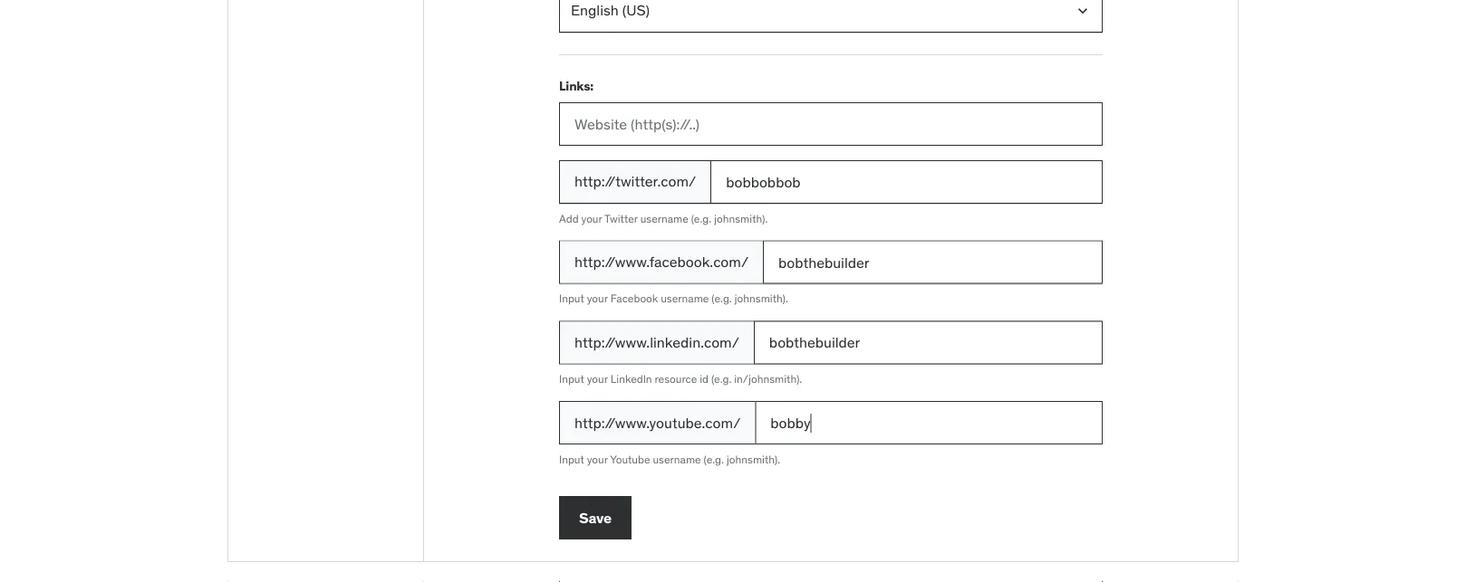 Task type: locate. For each thing, give the bounding box(es) containing it.
1 input from the top
[[559, 292, 584, 306]]

johnsmith). for http://twitter.com/
[[714, 211, 768, 225]]

username for http://twitter.com/
[[640, 211, 689, 225]]

your left facebook
[[587, 292, 608, 306]]

johnsmith). for http://www.youtube.com/
[[727, 453, 780, 467]]

facebook
[[610, 292, 658, 306]]

input for http://www.linkedin.com/
[[559, 372, 584, 386]]

input left linkedin
[[559, 372, 584, 386]]

your right add
[[581, 211, 602, 225]]

1 vertical spatial johnsmith).
[[735, 292, 788, 306]]

your for http://twitter.com/
[[581, 211, 602, 225]]

0 vertical spatial johnsmith).
[[714, 211, 768, 225]]

links:
[[559, 77, 594, 94]]

http://twitter.com/
[[575, 172, 696, 191]]

1 vertical spatial input
[[559, 372, 584, 386]]

http://www.youtube.com/
[[575, 414, 741, 432]]

username down http://www.youtube.com/
[[653, 453, 701, 467]]

your for http://www.linkedin.com/
[[587, 372, 608, 386]]

johnsmith). up in/johnsmith).
[[735, 292, 788, 306]]

id
[[700, 372, 709, 386]]

http://www.facebook.com/
[[575, 253, 749, 271]]

in/johnsmith).
[[734, 372, 802, 386]]

0 vertical spatial input
[[559, 292, 584, 306]]

johnsmith). down in/johnsmith).
[[727, 453, 780, 467]]

username down http://www.facebook.com/
[[661, 292, 709, 306]]

(e.g.
[[691, 211, 711, 225], [712, 292, 732, 306], [711, 372, 732, 386], [704, 453, 724, 467]]

LinkedIn Profile text field
[[754, 321, 1103, 365]]

(e.g. down http://www.youtube.com/
[[704, 453, 724, 467]]

input left youtube
[[559, 453, 584, 467]]

username right twitter
[[640, 211, 689, 225]]

(e.g. up http://www.facebook.com/
[[691, 211, 711, 225]]

0 vertical spatial username
[[640, 211, 689, 225]]

johnsmith). up http://www.facebook.com/
[[714, 211, 768, 225]]

input
[[559, 292, 584, 306], [559, 372, 584, 386], [559, 453, 584, 467]]

youtube
[[610, 453, 650, 467]]

johnsmith).
[[714, 211, 768, 225], [735, 292, 788, 306], [727, 453, 780, 467]]

Twitter Profile text field
[[711, 160, 1103, 204]]

(e.g. for http://twitter.com/
[[691, 211, 711, 225]]

your for http://www.facebook.com/
[[587, 292, 608, 306]]

(e.g. for http://www.youtube.com/
[[704, 453, 724, 467]]

Youtube Profile text field
[[755, 402, 1103, 445]]

your left linkedin
[[587, 372, 608, 386]]

(e.g. down http://www.facebook.com/
[[712, 292, 732, 306]]

username
[[640, 211, 689, 225], [661, 292, 709, 306], [653, 453, 701, 467]]

your
[[581, 211, 602, 225], [587, 292, 608, 306], [587, 372, 608, 386], [587, 453, 608, 467]]

linkedin
[[610, 372, 652, 386]]

2 vertical spatial username
[[653, 453, 701, 467]]

2 vertical spatial johnsmith).
[[727, 453, 780, 467]]

2 vertical spatial input
[[559, 453, 584, 467]]

input left facebook
[[559, 292, 584, 306]]

3 input from the top
[[559, 453, 584, 467]]

1 vertical spatial username
[[661, 292, 709, 306]]

2 input from the top
[[559, 372, 584, 386]]

your left youtube
[[587, 453, 608, 467]]



Task type: describe. For each thing, give the bounding box(es) containing it.
johnsmith). for http://www.facebook.com/
[[735, 292, 788, 306]]

save button
[[559, 497, 632, 540]]

username for http://www.youtube.com/
[[653, 453, 701, 467]]

input your youtube username (e.g. johnsmith).
[[559, 453, 780, 467]]

your for http://www.youtube.com/
[[587, 453, 608, 467]]

(e.g. for http://www.facebook.com/
[[712, 292, 732, 306]]

add
[[559, 211, 579, 225]]

input for http://www.youtube.com/
[[559, 453, 584, 467]]

twitter
[[604, 211, 638, 225]]

input your facebook username (e.g. johnsmith).
[[559, 292, 788, 306]]

save
[[579, 509, 612, 527]]

(e.g. right id
[[711, 372, 732, 386]]

add your twitter username (e.g. johnsmith).
[[559, 211, 768, 225]]

input for http://www.facebook.com/
[[559, 292, 584, 306]]

Facebook Profile text field
[[763, 241, 1103, 284]]

Website (http(s)://..) url field
[[559, 102, 1103, 146]]

resource
[[655, 372, 697, 386]]

input your linkedin resource id (e.g. in/johnsmith).
[[559, 372, 802, 386]]

http://www.linkedin.com/
[[575, 333, 739, 352]]

username for http://www.facebook.com/
[[661, 292, 709, 306]]



Task type: vqa. For each thing, say whether or not it's contained in the screenshot.
'WITH' in the Get this course, plus 11,000+ of our top-rated courses, with Personal Plan.
no



